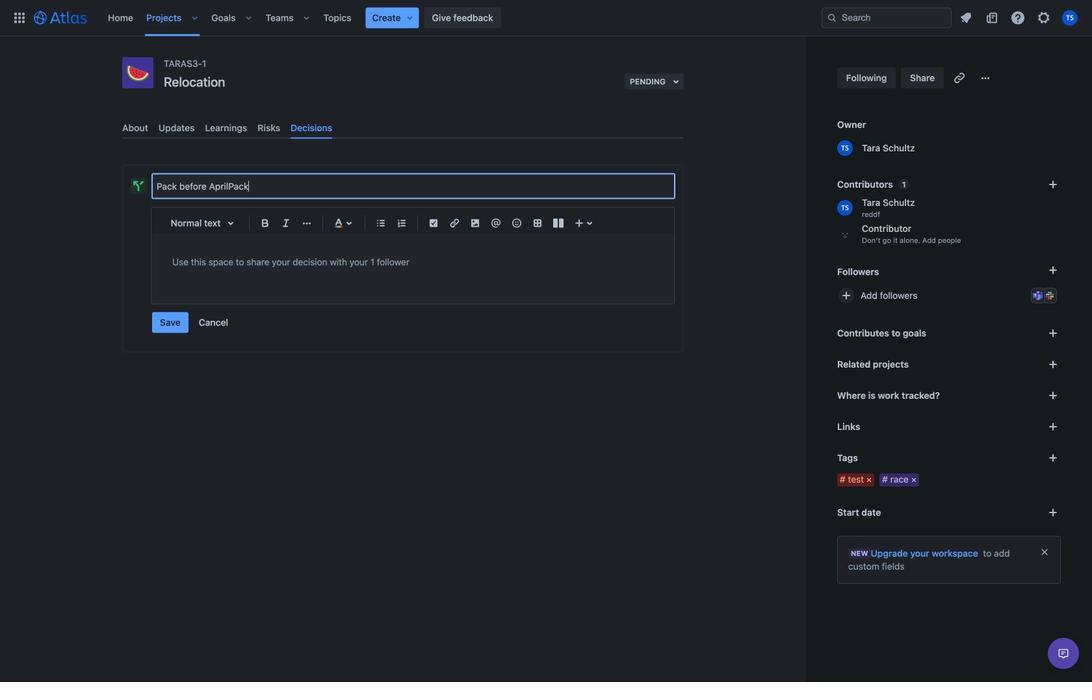 Task type: vqa. For each thing, say whether or not it's contained in the screenshot.
second townsquare image from the bottom of the page
no



Task type: describe. For each thing, give the bounding box(es) containing it.
decision icon image
[[133, 181, 144, 192]]

help image
[[1011, 10, 1026, 26]]

open intercom messenger image
[[1056, 646, 1072, 662]]

text formatting group
[[255, 213, 317, 234]]

add image, video, or file image
[[468, 216, 483, 231]]

1 close tag image from the left
[[864, 475, 875, 486]]

add a follower image
[[1046, 263, 1061, 278]]

add work tracking links image
[[1046, 388, 1061, 404]]

close banner image
[[1040, 548, 1050, 558]]

search image
[[827, 13, 838, 23]]

mention @ image
[[488, 216, 504, 231]]

add follower image
[[839, 288, 855, 304]]

layouts image
[[551, 216, 566, 231]]

add goals image
[[1046, 326, 1061, 341]]

account image
[[1063, 10, 1078, 26]]



Task type: locate. For each thing, give the bounding box(es) containing it.
Search field
[[822, 7, 952, 28]]

bullet list ⌘⇧8 image
[[373, 216, 389, 231]]

banner
[[0, 0, 1093, 36]]

0 horizontal spatial close tag image
[[864, 475, 875, 486]]

table ⇧⌥t image
[[530, 216, 546, 231]]

list formating group
[[371, 213, 412, 234]]

tab list
[[117, 117, 689, 139]]

numbered list ⌘⇧7 image
[[394, 216, 410, 231]]

1 horizontal spatial close tag image
[[909, 475, 920, 486]]

link ⌘k image
[[447, 216, 462, 231]]

Main content area, start typing to enter text. text field
[[172, 255, 654, 270]]

emoji : image
[[509, 216, 525, 231]]

more formatting image
[[299, 216, 315, 231]]

settings image
[[1037, 10, 1052, 26]]

msteams logo showing  channels are connected to this project image
[[1033, 291, 1044, 301]]

close tag image
[[864, 475, 875, 486], [909, 475, 920, 486]]

What's the summary of your decision? text field
[[153, 175, 674, 198]]

notifications image
[[959, 10, 974, 26]]

top element
[[8, 0, 822, 36]]

add tag image
[[1046, 451, 1061, 466]]

bold ⌘b image
[[258, 216, 273, 231]]

slack logo showing nan channels are connected to this project image
[[1045, 291, 1055, 301]]

group
[[152, 313, 236, 333]]

switch to... image
[[12, 10, 27, 26]]

action item [] image
[[426, 216, 442, 231]]

italic ⌘i image
[[278, 216, 294, 231]]

set start date image
[[1046, 505, 1061, 521]]

None search field
[[822, 7, 952, 28]]

add link image
[[1046, 419, 1061, 435]]

add related project image
[[1046, 357, 1061, 373]]

add team or contributors image
[[1046, 177, 1061, 192]]

2 close tag image from the left
[[909, 475, 920, 486]]



